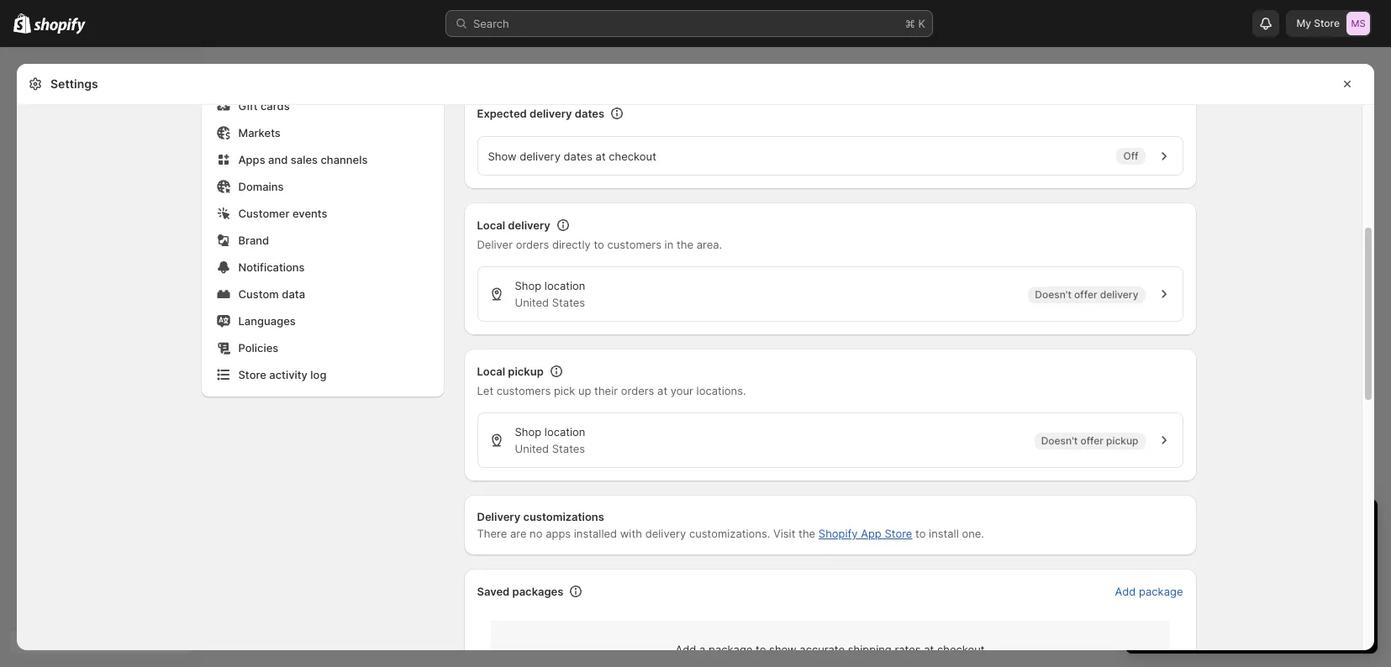 Task type: locate. For each thing, give the bounding box(es) containing it.
1 united from the top
[[515, 296, 549, 309]]

2 united from the top
[[515, 442, 549, 456]]

1 horizontal spatial for
[[1233, 588, 1248, 602]]

a for add
[[699, 643, 706, 657]]

2 vertical spatial store
[[885, 527, 912, 541]]

shopify up months.
[[1290, 572, 1329, 585]]

add a package to show accurate shipping rates at checkout
[[675, 643, 985, 657]]

1 vertical spatial shop location united states
[[515, 425, 585, 456]]

add for add a package to show accurate shipping rates at checkout
[[675, 643, 696, 657]]

apps
[[546, 527, 571, 541]]

search
[[473, 17, 509, 30]]

a
[[1178, 572, 1184, 585], [699, 643, 706, 657]]

shop location united states down directly
[[515, 279, 585, 309]]

local
[[477, 219, 505, 232], [477, 365, 505, 378]]

1 vertical spatial shop
[[515, 425, 541, 439]]

dates down expected delivery dates
[[564, 149, 593, 163]]

gift cards link
[[211, 94, 433, 118]]

settings dialog
[[17, 0, 1374, 667]]

3 inside select a plan to extend your shopify trial for just $1/month for your first 3 months.
[[1300, 588, 1307, 602]]

your trial ends on
[[1142, 545, 1236, 558]]

local up deliver
[[477, 219, 505, 232]]

shopify inside delivery customizations there are no apps installed with delivery customizations. visit the shopify app store to install one.
[[819, 527, 858, 541]]

1 vertical spatial add
[[675, 643, 696, 657]]

0 horizontal spatial the
[[677, 238, 694, 251]]

0 vertical spatial checkout
[[609, 149, 656, 163]]

shop for orders
[[515, 279, 541, 293]]

plan
[[1187, 572, 1209, 585]]

delivery inside delivery customizations there are no apps installed with delivery customizations. visit the shopify app store to install one.
[[645, 527, 686, 541]]

add
[[1115, 585, 1136, 599], [675, 643, 696, 657]]

1 vertical spatial at
[[657, 384, 668, 398]]

0 horizontal spatial checkout
[[609, 149, 656, 163]]

shopify app store link
[[819, 527, 912, 541]]

1 states from the top
[[552, 296, 585, 309]]

to for add a package to show accurate shipping rates at checkout
[[756, 643, 766, 657]]

doesn't for let customers pick up their orders at your locations.
[[1041, 434, 1078, 447]]

shipping
[[848, 643, 892, 657]]

1 horizontal spatial checkout
[[937, 643, 985, 657]]

trial
[[1289, 514, 1319, 535], [1169, 545, 1188, 558], [1332, 572, 1352, 585]]

2 shop location united states from the top
[[515, 425, 585, 456]]

in right left
[[1231, 514, 1245, 535]]

0 vertical spatial offer
[[1074, 288, 1097, 301]]

shop location united states for customers
[[515, 425, 585, 456]]

1 horizontal spatial in
[[1231, 514, 1245, 535]]

shopify left app
[[819, 527, 858, 541]]

add inside button
[[1115, 585, 1136, 599]]

for down extend
[[1233, 588, 1248, 602]]

select
[[1142, 572, 1175, 585]]

3 inside dropdown button
[[1142, 514, 1153, 535]]

package left the plan
[[1139, 585, 1183, 599]]

1 location from the top
[[545, 279, 585, 293]]

location down directly
[[545, 279, 585, 293]]

dates
[[575, 107, 605, 120], [564, 149, 593, 163]]

the left area.
[[677, 238, 694, 251]]

data
[[282, 287, 305, 301]]

1 horizontal spatial shopify image
[[34, 17, 86, 34]]

to inside select a plan to extend your shopify trial for just $1/month for your first 3 months.
[[1212, 572, 1222, 585]]

1 horizontal spatial add
[[1115, 585, 1136, 599]]

1 vertical spatial shopify
[[1290, 572, 1329, 585]]

customers
[[607, 238, 662, 251], [497, 384, 551, 398]]

are
[[510, 527, 527, 541]]

let
[[477, 384, 494, 398]]

for down select
[[1142, 588, 1157, 602]]

to
[[594, 238, 604, 251], [915, 527, 926, 541], [1212, 572, 1222, 585], [756, 643, 766, 657]]

1 horizontal spatial customers
[[607, 238, 662, 251]]

location for pick
[[545, 425, 585, 439]]

0 vertical spatial store
[[1314, 17, 1340, 29]]

0 vertical spatial shop
[[515, 279, 541, 293]]

united up customizations
[[515, 442, 549, 456]]

pickup
[[508, 365, 544, 378], [1106, 434, 1139, 447]]

1 shop from the top
[[515, 279, 541, 293]]

0 vertical spatial dates
[[575, 107, 605, 120]]

doesn't for deliver orders directly to customers in the area.
[[1035, 288, 1072, 301]]

customizations.
[[689, 527, 770, 541]]

offer for deliver orders directly to customers in the area.
[[1074, 288, 1097, 301]]

0 vertical spatial location
[[545, 279, 585, 293]]

0 vertical spatial a
[[1178, 572, 1184, 585]]

store
[[1314, 17, 1340, 29], [238, 368, 266, 382], [885, 527, 912, 541]]

my store image
[[1347, 12, 1370, 35]]

at right rates
[[924, 643, 934, 657]]

0 vertical spatial customers
[[607, 238, 662, 251]]

1 vertical spatial a
[[699, 643, 706, 657]]

shop down local delivery
[[515, 279, 541, 293]]

package left show
[[709, 643, 753, 657]]

trial up months.
[[1332, 572, 1352, 585]]

1 vertical spatial in
[[1231, 514, 1245, 535]]

states down directly
[[552, 296, 585, 309]]

dates for show delivery dates at checkout
[[564, 149, 593, 163]]

2 local from the top
[[477, 365, 505, 378]]

0 horizontal spatial a
[[699, 643, 706, 657]]

domains
[[238, 180, 284, 193]]

2 horizontal spatial at
[[924, 643, 934, 657]]

to right directly
[[594, 238, 604, 251]]

in left area.
[[665, 238, 674, 251]]

0 horizontal spatial shopify
[[819, 527, 858, 541]]

3 right first
[[1300, 588, 1307, 602]]

at right their
[[657, 384, 668, 398]]

0 horizontal spatial add
[[675, 643, 696, 657]]

store inside delivery customizations there are no apps installed with delivery customizations. visit the shopify app store to install one.
[[885, 527, 912, 541]]

⌘
[[905, 17, 915, 30]]

1 vertical spatial dates
[[564, 149, 593, 163]]

shop location united states for orders
[[515, 279, 585, 309]]

orders down local delivery
[[516, 238, 549, 251]]

store right app
[[885, 527, 912, 541]]

0 horizontal spatial store
[[238, 368, 266, 382]]

united up the local pickup
[[515, 296, 549, 309]]

1 vertical spatial orders
[[621, 384, 654, 398]]

languages
[[238, 314, 296, 328]]

on
[[1220, 545, 1233, 558]]

delivery for show
[[520, 149, 561, 163]]

0 vertical spatial package
[[1139, 585, 1183, 599]]

shop
[[515, 279, 541, 293], [515, 425, 541, 439]]

1 horizontal spatial a
[[1178, 572, 1184, 585]]

shop down the local pickup
[[515, 425, 541, 439]]

0 vertical spatial local
[[477, 219, 505, 232]]

doesn't
[[1035, 288, 1072, 301], [1041, 434, 1078, 447]]

0 horizontal spatial pickup
[[508, 365, 544, 378]]

policies link
[[211, 336, 433, 360]]

3
[[1142, 514, 1153, 535], [1300, 588, 1307, 602]]

0 horizontal spatial shopify image
[[13, 13, 31, 34]]

offer for let customers pick up their orders at your locations.
[[1081, 434, 1104, 447]]

3 days left in your trial button
[[1126, 499, 1378, 535]]

a left the plan
[[1178, 572, 1184, 585]]

up
[[578, 384, 591, 398]]

1 horizontal spatial the
[[799, 527, 816, 541]]

store down the policies
[[238, 368, 266, 382]]

0 horizontal spatial 3
[[1142, 514, 1153, 535]]

1 horizontal spatial at
[[657, 384, 668, 398]]

a inside settings 'dialog'
[[699, 643, 706, 657]]

doesn't offer pickup
[[1041, 434, 1139, 447]]

1 vertical spatial local
[[477, 365, 505, 378]]

their
[[594, 384, 618, 398]]

1 vertical spatial the
[[799, 527, 816, 541]]

1 vertical spatial customers
[[497, 384, 551, 398]]

shop location united states
[[515, 279, 585, 309], [515, 425, 585, 456]]

location for directly
[[545, 279, 585, 293]]

0 vertical spatial united
[[515, 296, 549, 309]]

a inside select a plan to extend your shopify trial for just $1/month for your first 3 months.
[[1178, 572, 1184, 585]]

1 vertical spatial states
[[552, 442, 585, 456]]

0 vertical spatial at
[[596, 149, 606, 163]]

1 vertical spatial 3
[[1300, 588, 1307, 602]]

0 vertical spatial shop location united states
[[515, 279, 585, 309]]

2 horizontal spatial trial
[[1332, 572, 1352, 585]]

0 vertical spatial pickup
[[508, 365, 544, 378]]

trial right your
[[1169, 545, 1188, 558]]

1 local from the top
[[477, 219, 505, 232]]

2 states from the top
[[552, 442, 585, 456]]

0 vertical spatial states
[[552, 296, 585, 309]]

to left show
[[756, 643, 766, 657]]

dates up show delivery dates at checkout on the left
[[575, 107, 605, 120]]

there
[[477, 527, 507, 541]]

0 vertical spatial 3
[[1142, 514, 1153, 535]]

0 vertical spatial shopify
[[819, 527, 858, 541]]

a left show
[[699, 643, 706, 657]]

0 vertical spatial add
[[1115, 585, 1136, 599]]

local for local delivery
[[477, 219, 505, 232]]

orders
[[516, 238, 549, 251], [621, 384, 654, 398]]

orders right their
[[621, 384, 654, 398]]

shopify image
[[13, 13, 31, 34], [34, 17, 86, 34]]

0 vertical spatial doesn't
[[1035, 288, 1072, 301]]

2 vertical spatial trial
[[1332, 572, 1352, 585]]

to right the plan
[[1212, 572, 1222, 585]]

local pickup
[[477, 365, 544, 378]]

1 vertical spatial location
[[545, 425, 585, 439]]

deliver
[[477, 238, 513, 251]]

shopify
[[819, 527, 858, 541], [1290, 572, 1329, 585]]

local up let
[[477, 365, 505, 378]]

states for pick
[[552, 442, 585, 456]]

your left first
[[1251, 588, 1274, 602]]

3 up your
[[1142, 514, 1153, 535]]

1 vertical spatial checkout
[[937, 643, 985, 657]]

at down expected delivery dates
[[596, 149, 606, 163]]

your left the locations.
[[671, 384, 693, 398]]

offer
[[1074, 288, 1097, 301], [1081, 434, 1104, 447]]

your right left
[[1249, 514, 1285, 535]]

0 horizontal spatial at
[[596, 149, 606, 163]]

0 vertical spatial in
[[665, 238, 674, 251]]

gift cards
[[238, 99, 290, 113]]

at
[[596, 149, 606, 163], [657, 384, 668, 398], [924, 643, 934, 657]]

trial up first
[[1289, 514, 1319, 535]]

delivery
[[530, 107, 572, 120], [520, 149, 561, 163], [508, 219, 550, 232], [1100, 288, 1139, 301], [645, 527, 686, 541]]

0 horizontal spatial for
[[1142, 588, 1157, 602]]

shop location united states down pick
[[515, 425, 585, 456]]

1 vertical spatial pickup
[[1106, 434, 1139, 447]]

1 vertical spatial united
[[515, 442, 549, 456]]

for
[[1142, 588, 1157, 602], [1233, 588, 1248, 602]]

dialog
[[1381, 64, 1391, 667]]

0 horizontal spatial trial
[[1169, 545, 1188, 558]]

customers right directly
[[607, 238, 662, 251]]

1 vertical spatial store
[[238, 368, 266, 382]]

2 location from the top
[[545, 425, 585, 439]]

1 horizontal spatial store
[[885, 527, 912, 541]]

3 days left in your trial
[[1142, 514, 1319, 535]]

apps and sales channels
[[238, 153, 368, 166]]

1 horizontal spatial package
[[1139, 585, 1183, 599]]

in
[[665, 238, 674, 251], [1231, 514, 1245, 535]]

2 shop from the top
[[515, 425, 541, 439]]

1 vertical spatial doesn't
[[1041, 434, 1078, 447]]

checkout
[[609, 149, 656, 163], [937, 643, 985, 657]]

customers down the local pickup
[[497, 384, 551, 398]]

store right my
[[1314, 17, 1340, 29]]

settings
[[50, 76, 98, 91]]

your
[[671, 384, 693, 398], [1249, 514, 1285, 535], [1264, 572, 1287, 585], [1251, 588, 1274, 602]]

0 vertical spatial trial
[[1289, 514, 1319, 535]]

1 horizontal spatial trial
[[1289, 514, 1319, 535]]

saved packages
[[477, 585, 564, 599]]

location down pick
[[545, 425, 585, 439]]

pick
[[554, 384, 575, 398]]

states down pick
[[552, 442, 585, 456]]

delivery for expected
[[530, 107, 572, 120]]

1 horizontal spatial shopify
[[1290, 572, 1329, 585]]

brand
[[238, 234, 269, 247]]

1 vertical spatial offer
[[1081, 434, 1104, 447]]

the right the visit
[[799, 527, 816, 541]]

1 horizontal spatial 3
[[1300, 588, 1307, 602]]

left
[[1200, 514, 1226, 535]]

0 vertical spatial orders
[[516, 238, 549, 251]]

notifications link
[[211, 256, 433, 279]]

1 shop location united states from the top
[[515, 279, 585, 309]]

to left "install"
[[915, 527, 926, 541]]

1 vertical spatial package
[[709, 643, 753, 657]]

0 horizontal spatial in
[[665, 238, 674, 251]]



Task type: describe. For each thing, give the bounding box(es) containing it.
a for select
[[1178, 572, 1184, 585]]

gift
[[238, 99, 258, 113]]

add for add package
[[1115, 585, 1136, 599]]

my
[[1297, 17, 1311, 29]]

1 for from the left
[[1142, 588, 1157, 602]]

brand link
[[211, 229, 433, 252]]

days
[[1158, 514, 1196, 535]]

deliver orders directly to customers in the area.
[[477, 238, 722, 251]]

channels
[[321, 153, 368, 166]]

accurate
[[800, 643, 845, 657]]

my store
[[1297, 17, 1340, 29]]

1 horizontal spatial orders
[[621, 384, 654, 398]]

in inside 3 days left in your trial dropdown button
[[1231, 514, 1245, 535]]

0 horizontal spatial customers
[[497, 384, 551, 398]]

custom data
[[238, 287, 305, 301]]

activity
[[269, 368, 308, 382]]

your inside 3 days left in your trial dropdown button
[[1249, 514, 1285, 535]]

local delivery
[[477, 219, 550, 232]]

apps and sales channels link
[[211, 148, 433, 171]]

⌘ k
[[905, 17, 925, 30]]

states for directly
[[552, 296, 585, 309]]

months.
[[1310, 588, 1352, 602]]

install
[[929, 527, 959, 541]]

add package
[[1115, 585, 1183, 599]]

your up first
[[1264, 572, 1287, 585]]

area.
[[697, 238, 722, 251]]

expected
[[477, 107, 527, 120]]

no
[[530, 527, 543, 541]]

united for customers
[[515, 442, 549, 456]]

delivery for local
[[508, 219, 550, 232]]

shop for customers
[[515, 425, 541, 439]]

to for select a plan to extend your shopify trial for just $1/month for your first 3 months.
[[1212, 572, 1222, 585]]

installed
[[574, 527, 617, 541]]

doesn't offer delivery
[[1035, 288, 1139, 301]]

custom
[[238, 287, 279, 301]]

expected delivery dates
[[477, 107, 605, 120]]

custom data link
[[211, 282, 433, 306]]

rates
[[895, 643, 921, 657]]

dates for expected delivery dates
[[575, 107, 605, 120]]

0 horizontal spatial orders
[[516, 238, 549, 251]]

off
[[1123, 150, 1139, 162]]

one.
[[962, 527, 984, 541]]

your inside settings 'dialog'
[[671, 384, 693, 398]]

2 vertical spatial at
[[924, 643, 934, 657]]

show delivery dates at checkout
[[488, 149, 656, 163]]

store activity log
[[238, 368, 327, 382]]

3 days left in your trial element
[[1126, 543, 1378, 654]]

select a plan to extend your shopify trial for just $1/month for your first 3 months.
[[1142, 572, 1352, 602]]

0 horizontal spatial package
[[709, 643, 753, 657]]

with
[[620, 527, 642, 541]]

let customers pick up their orders at your locations.
[[477, 384, 746, 398]]

package inside button
[[1139, 585, 1183, 599]]

in inside settings 'dialog'
[[665, 238, 674, 251]]

ends
[[1191, 545, 1217, 558]]

to for deliver orders directly to customers in the area.
[[594, 238, 604, 251]]

trial inside select a plan to extend your shopify trial for just $1/month for your first 3 months.
[[1332, 572, 1352, 585]]

app
[[861, 527, 882, 541]]

delivery
[[477, 510, 521, 524]]

saved
[[477, 585, 510, 599]]

your
[[1142, 545, 1166, 558]]

notifications
[[238, 261, 305, 274]]

1 vertical spatial trial
[[1169, 545, 1188, 558]]

$1/month
[[1181, 588, 1230, 602]]

0 vertical spatial the
[[677, 238, 694, 251]]

k
[[918, 17, 925, 30]]

1 horizontal spatial pickup
[[1106, 434, 1139, 447]]

the inside delivery customizations there are no apps installed with delivery customizations. visit the shopify app store to install one.
[[799, 527, 816, 541]]

markets link
[[211, 121, 433, 145]]

cards
[[261, 99, 290, 113]]

show
[[769, 643, 797, 657]]

domains link
[[211, 175, 433, 198]]

extend
[[1225, 572, 1261, 585]]

just
[[1160, 588, 1178, 602]]

log
[[310, 368, 327, 382]]

add package button
[[1105, 580, 1193, 604]]

shopify inside select a plan to extend your shopify trial for just $1/month for your first 3 months.
[[1290, 572, 1329, 585]]

trial inside 3 days left in your trial dropdown button
[[1289, 514, 1319, 535]]

delivery customizations there are no apps installed with delivery customizations. visit the shopify app store to install one.
[[477, 510, 984, 541]]

first
[[1277, 588, 1297, 602]]

customer
[[238, 207, 290, 220]]

to inside delivery customizations there are no apps installed with delivery customizations. visit the shopify app store to install one.
[[915, 527, 926, 541]]

visit
[[773, 527, 796, 541]]

customer events link
[[211, 202, 433, 225]]

policies
[[238, 341, 278, 355]]

customer events
[[238, 207, 327, 220]]

store activity log link
[[211, 363, 433, 387]]

2 horizontal spatial store
[[1314, 17, 1340, 29]]

apps
[[238, 153, 265, 166]]

directly
[[552, 238, 591, 251]]

events
[[292, 207, 327, 220]]

customizations
[[523, 510, 604, 524]]

united for orders
[[515, 296, 549, 309]]

languages link
[[211, 309, 433, 333]]

packages
[[512, 585, 564, 599]]

sales
[[291, 153, 318, 166]]

show
[[488, 149, 517, 163]]

markets
[[238, 126, 281, 140]]

and
[[268, 153, 288, 166]]

locations.
[[696, 384, 746, 398]]

local for local pickup
[[477, 365, 505, 378]]

2 for from the left
[[1233, 588, 1248, 602]]



Task type: vqa. For each thing, say whether or not it's contained in the screenshot.
United associated with orders
yes



